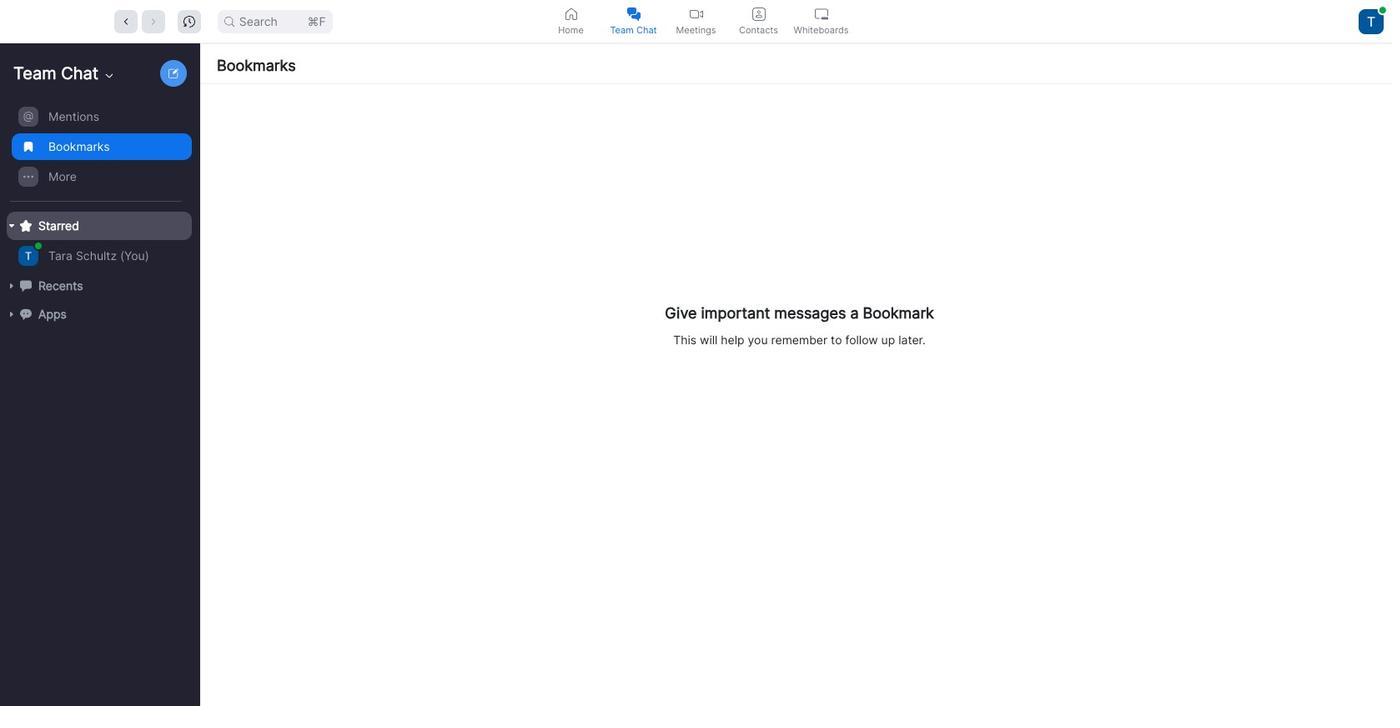 Task type: locate. For each thing, give the bounding box(es) containing it.
0 vertical spatial chat
[[636, 24, 657, 35]]

group containing mentions
[[0, 102, 192, 202]]

group
[[0, 102, 192, 202]]

1 vertical spatial triangle right image
[[7, 281, 17, 291]]

magnifier image
[[224, 16, 234, 26]]

0 horizontal spatial chat
[[61, 63, 99, 83]]

team chat image
[[627, 7, 640, 20], [627, 7, 640, 20]]

team chat up mentions
[[13, 63, 99, 83]]

triangle right image left recents
[[7, 281, 17, 291]]

triangle right image
[[7, 221, 17, 231], [7, 281, 17, 291], [7, 309, 17, 319]]

avatar image
[[1359, 9, 1384, 34]]

1 horizontal spatial team
[[610, 24, 634, 35]]

remember
[[771, 333, 828, 347]]

team right home on the left of the page
[[610, 24, 634, 35]]

chatbot image
[[20, 308, 32, 320], [20, 308, 32, 320]]

1 vertical spatial triangle right image
[[7, 281, 17, 291]]

recents tree item
[[7, 272, 192, 300]]

3 triangle right image from the top
[[7, 309, 17, 319]]

a
[[850, 305, 859, 322]]

0 vertical spatial bookmarks
[[217, 57, 296, 74]]

tara schultz's avatar image
[[18, 246, 38, 266]]

home small image
[[564, 7, 578, 20], [564, 7, 578, 20]]

1 horizontal spatial bookmarks
[[217, 57, 296, 74]]

2 vertical spatial triangle right image
[[7, 309, 17, 319]]

will
[[700, 333, 718, 347]]

you
[[748, 333, 768, 347]]

2 triangle right image from the top
[[7, 281, 17, 291]]

triangle right image for starred
[[7, 221, 17, 231]]

0 vertical spatial team chat
[[610, 24, 657, 35]]

0 vertical spatial team
[[610, 24, 634, 35]]

1 triangle right image from the top
[[7, 221, 17, 231]]

team chat left meetings
[[610, 24, 657, 35]]

help
[[721, 333, 745, 347]]

tab list
[[540, 0, 853, 43]]

bookmarks inside button
[[48, 139, 110, 153]]

team up mentions
[[13, 63, 56, 83]]

1 horizontal spatial team chat
[[610, 24, 657, 35]]

1 vertical spatial team chat
[[13, 63, 99, 83]]

later.
[[899, 333, 926, 347]]

0 horizontal spatial bookmarks
[[48, 139, 110, 153]]

chat left meetings
[[636, 24, 657, 35]]

3 triangle right image from the top
[[7, 309, 17, 319]]

bookmarks button
[[12, 133, 192, 161]]

home button
[[540, 0, 602, 43]]

messages
[[774, 305, 846, 322]]

0 vertical spatial triangle right image
[[7, 221, 17, 231]]

whiteboards button
[[790, 0, 853, 43]]

triangle right image left recents
[[7, 281, 17, 291]]

profile contact image
[[752, 7, 765, 20], [752, 7, 765, 20]]

tab list containing home
[[540, 0, 853, 43]]

whiteboards
[[794, 24, 849, 35]]

chat image
[[20, 280, 32, 292], [20, 280, 32, 292]]

new image
[[169, 68, 179, 78], [169, 68, 179, 78]]

tara
[[48, 249, 73, 263]]

triangle right image inside 'apps' tree item
[[7, 309, 17, 319]]

1 triangle right image from the top
[[7, 221, 17, 231]]

bookmarks down search
[[217, 57, 296, 74]]

bookmarks
[[217, 57, 296, 74], [48, 139, 110, 153]]

triangle right image left apps
[[7, 309, 17, 319]]

history image
[[183, 15, 195, 27]]

0 horizontal spatial team
[[13, 63, 56, 83]]

triangle right image inside 'apps' tree item
[[7, 309, 17, 319]]

1 horizontal spatial chat
[[636, 24, 657, 35]]

triangle right image for starred
[[7, 221, 17, 231]]

(you)
[[120, 249, 149, 263]]

triangle right image left apps
[[7, 309, 17, 319]]

video on image
[[689, 7, 703, 20]]

team chat
[[610, 24, 657, 35], [13, 63, 99, 83]]

meetings button
[[665, 0, 727, 43]]

triangle right image left star icon on the left
[[7, 221, 17, 231]]

group inside tree
[[0, 102, 192, 202]]

apps
[[38, 307, 67, 321]]

online image
[[1380, 6, 1386, 13], [1380, 6, 1386, 13], [35, 243, 42, 249]]

star image
[[20, 220, 32, 232]]

triangle right image left star icon on the left
[[7, 221, 17, 231]]

triangle right image for apps
[[7, 309, 17, 319]]

contacts button
[[727, 0, 790, 43]]

team
[[610, 24, 634, 35], [13, 63, 56, 83]]

chevron left small image
[[120, 15, 132, 27], [120, 15, 132, 27]]

chat
[[636, 24, 657, 35], [61, 63, 99, 83]]

2 vertical spatial triangle right image
[[7, 309, 17, 319]]

team chat inside button
[[610, 24, 657, 35]]

chat left chevron down small image on the top of the page
[[61, 63, 99, 83]]

up
[[881, 333, 895, 347]]

bookmarks down mentions
[[48, 139, 110, 153]]

tree
[[0, 100, 197, 345]]

1 vertical spatial bookmarks
[[48, 139, 110, 153]]

chat inside button
[[636, 24, 657, 35]]

this will help you remember to follow up later.
[[673, 333, 926, 347]]

triangle right image
[[7, 221, 17, 231], [7, 281, 17, 291], [7, 309, 17, 319]]

contacts
[[739, 24, 778, 35]]

0 vertical spatial triangle right image
[[7, 221, 17, 231]]



Task type: vqa. For each thing, say whether or not it's contained in the screenshot.
progress bar for Output level :
no



Task type: describe. For each thing, give the bounding box(es) containing it.
recents
[[38, 279, 83, 293]]

history image
[[183, 15, 195, 27]]

1 vertical spatial chat
[[61, 63, 99, 83]]

to
[[831, 333, 842, 347]]

whiteboard small image
[[815, 7, 828, 20]]

give important messages a bookmark
[[665, 305, 934, 322]]

important
[[701, 305, 770, 322]]

triangle right image inside recents tree item
[[7, 281, 17, 291]]

give
[[665, 305, 697, 322]]

mentions button
[[12, 103, 192, 131]]

whiteboard small image
[[815, 7, 828, 20]]

follow
[[845, 333, 878, 347]]

tree containing mentions
[[0, 100, 197, 345]]

video on image
[[689, 7, 703, 20]]

bookmark
[[863, 305, 934, 322]]

triangle right image for apps
[[7, 309, 17, 319]]

search
[[239, 14, 278, 28]]

chevron down small image
[[103, 69, 116, 83]]

more
[[48, 169, 77, 184]]

online image for "avatar"
[[1380, 6, 1386, 13]]

star image
[[20, 220, 32, 232]]

2 triangle right image from the top
[[7, 281, 17, 291]]

more button
[[12, 163, 192, 191]]

starred
[[38, 219, 79, 233]]

this
[[673, 333, 697, 347]]

schultz
[[76, 249, 117, 263]]

1 vertical spatial team
[[13, 63, 56, 83]]

meetings
[[676, 24, 716, 35]]

apps tree item
[[7, 300, 192, 329]]

team chat button
[[602, 0, 665, 43]]

tara schultz (you)
[[48, 249, 149, 263]]

online image for tara schultz's avatar
[[35, 243, 42, 249]]

team inside button
[[610, 24, 634, 35]]

0 horizontal spatial team chat
[[13, 63, 99, 83]]

mentions
[[48, 109, 99, 123]]

⌘f
[[307, 14, 326, 28]]

home
[[558, 24, 584, 35]]

online image
[[35, 243, 42, 249]]

starred tree item
[[7, 212, 192, 240]]

magnifier image
[[224, 16, 234, 26]]

chevron down small image
[[103, 69, 116, 83]]



